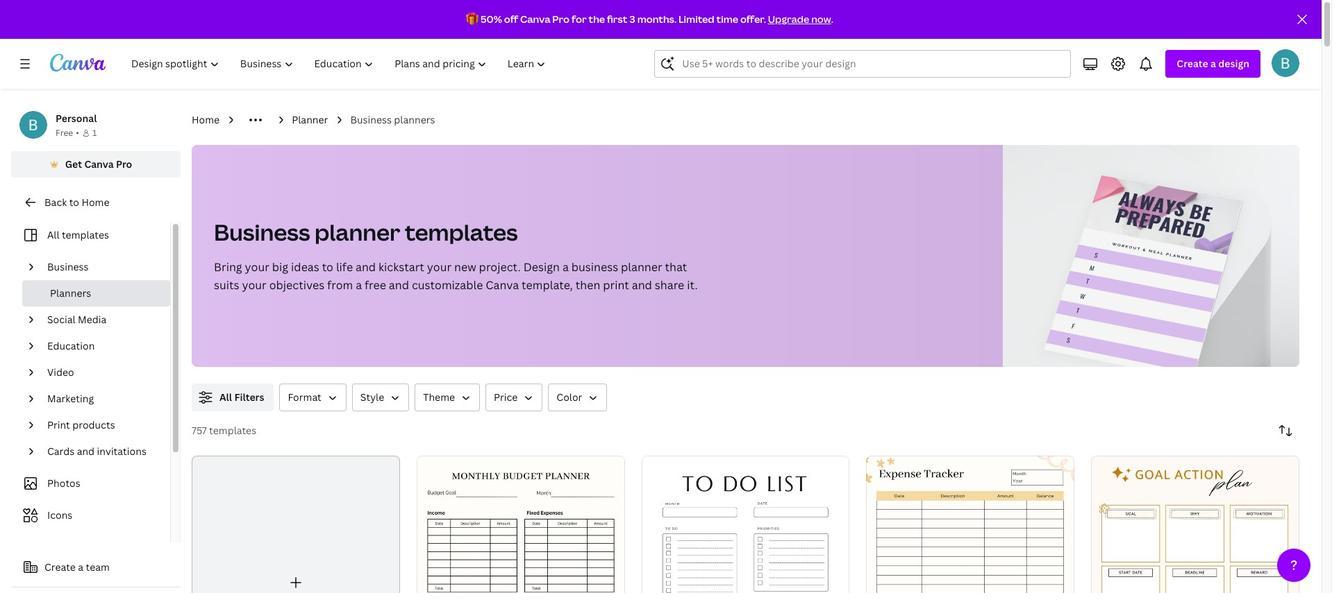 Task type: vqa. For each thing, say whether or not it's contained in the screenshot.
new in the top left of the page
yes



Task type: locate. For each thing, give the bounding box(es) containing it.
canva down project.
[[486, 278, 519, 293]]

print products link
[[42, 413, 162, 439]]

create a design
[[1177, 57, 1250, 70]]

marketing link
[[42, 386, 162, 413]]

templates for all templates
[[62, 229, 109, 242]]

print
[[47, 419, 70, 432]]

limited
[[679, 13, 715, 26]]

🎁 50% off canva pro for the first 3 months. limited time offer. upgrade now .
[[466, 13, 833, 26]]

1 vertical spatial create
[[44, 561, 76, 574]]

and right cards
[[77, 445, 95, 458]]

cards
[[47, 445, 74, 458]]

templates down back to home in the left of the page
[[62, 229, 109, 242]]

None search field
[[655, 50, 1071, 78]]

business left planners
[[350, 113, 392, 126]]

business for business planners
[[350, 113, 392, 126]]

1 vertical spatial planner
[[621, 260, 662, 275]]

business up big
[[214, 217, 310, 247]]

then
[[576, 278, 600, 293]]

team
[[86, 561, 110, 574]]

2 vertical spatial canva
[[486, 278, 519, 293]]

it.
[[687, 278, 698, 293]]

0 vertical spatial canva
[[520, 13, 550, 26]]

0 horizontal spatial pro
[[116, 158, 132, 171]]

pro left for
[[552, 13, 570, 26]]

1 horizontal spatial to
[[322, 260, 333, 275]]

a left team
[[78, 561, 83, 574]]

Sort by button
[[1272, 417, 1300, 445]]

to right back
[[69, 196, 79, 209]]

upgrade now button
[[768, 13, 831, 26]]

canva
[[520, 13, 550, 26], [84, 158, 114, 171], [486, 278, 519, 293]]

to
[[69, 196, 79, 209], [322, 260, 333, 275]]

create
[[1177, 57, 1208, 70], [44, 561, 76, 574]]

all left filters
[[219, 391, 232, 404]]

0 horizontal spatial home
[[82, 196, 109, 209]]

format
[[288, 391, 322, 404]]

0 vertical spatial planner
[[315, 217, 400, 247]]

and
[[356, 260, 376, 275], [389, 278, 409, 293], [632, 278, 652, 293], [77, 445, 95, 458]]

pro
[[552, 13, 570, 26], [116, 158, 132, 171]]

elegant and clean monthly budget planner sheet image
[[417, 456, 625, 594]]

back to home link
[[11, 189, 181, 217]]

get canva pro
[[65, 158, 132, 171]]

1 horizontal spatial planner
[[621, 260, 662, 275]]

planner up print
[[621, 260, 662, 275]]

create inside create a team button
[[44, 561, 76, 574]]

1 vertical spatial home
[[82, 196, 109, 209]]

1 vertical spatial canva
[[84, 158, 114, 171]]

business up planners
[[47, 260, 89, 274]]

planner up life
[[315, 217, 400, 247]]

from
[[327, 278, 353, 293]]

1 vertical spatial business
[[214, 217, 310, 247]]

0 horizontal spatial create
[[44, 561, 76, 574]]

1 vertical spatial pro
[[116, 158, 132, 171]]

0 horizontal spatial business
[[47, 260, 89, 274]]

0 horizontal spatial canva
[[84, 158, 114, 171]]

2 vertical spatial business
[[47, 260, 89, 274]]

1 horizontal spatial pro
[[552, 13, 570, 26]]

create for create a team
[[44, 561, 76, 574]]

0 horizontal spatial to
[[69, 196, 79, 209]]

that
[[665, 260, 687, 275]]

0 vertical spatial create
[[1177, 57, 1208, 70]]

create left the design
[[1177, 57, 1208, 70]]

goals action plan sheet image
[[1091, 456, 1300, 594]]

business
[[350, 113, 392, 126], [214, 217, 310, 247], [47, 260, 89, 274]]

print products
[[47, 419, 115, 432]]

create left team
[[44, 561, 76, 574]]

for
[[572, 13, 587, 26]]

business planner templates image
[[1003, 145, 1300, 367], [1044, 176, 1243, 381]]

templates
[[405, 217, 518, 247], [62, 229, 109, 242], [209, 424, 256, 438]]

0 vertical spatial business
[[350, 113, 392, 126]]

to left life
[[322, 260, 333, 275]]

price button
[[486, 384, 543, 412]]

0 vertical spatial pro
[[552, 13, 570, 26]]

customizable
[[412, 278, 483, 293]]

social media link
[[42, 307, 162, 333]]

offer.
[[740, 13, 766, 26]]

templates up the new
[[405, 217, 518, 247]]

a right the design
[[563, 260, 569, 275]]

and right print
[[632, 278, 652, 293]]

now
[[811, 13, 831, 26]]

canva right get at the top left of the page
[[84, 158, 114, 171]]

your right suits
[[242, 278, 267, 293]]

🎁
[[466, 13, 479, 26]]

1 vertical spatial to
[[322, 260, 333, 275]]

1 horizontal spatial create
[[1177, 57, 1208, 70]]

a left the design
[[1211, 57, 1216, 70]]

planner
[[292, 113, 328, 126]]

icons
[[47, 509, 72, 522]]

1 horizontal spatial all
[[219, 391, 232, 404]]

off
[[504, 13, 518, 26]]

clean and modern expense tracker sheet image
[[866, 456, 1075, 594]]

0 vertical spatial to
[[69, 196, 79, 209]]

0 vertical spatial all
[[47, 229, 59, 242]]

style
[[360, 391, 384, 404]]

pro up back to home link
[[116, 158, 132, 171]]

media
[[78, 313, 106, 326]]

price
[[494, 391, 518, 404]]

bring your big ideas to life and kickstart your new project. design a business planner that suits your objectives from a free and customizable canva template, then print and share it.
[[214, 260, 698, 293]]

all templates
[[47, 229, 109, 242]]

1 horizontal spatial business
[[214, 217, 310, 247]]

pro inside button
[[116, 158, 132, 171]]

0 horizontal spatial all
[[47, 229, 59, 242]]

all templates link
[[19, 222, 162, 249]]

home
[[192, 113, 220, 126], [82, 196, 109, 209]]

canva right off in the top left of the page
[[520, 13, 550, 26]]

1 horizontal spatial templates
[[209, 424, 256, 438]]

all inside "button"
[[219, 391, 232, 404]]

a
[[1211, 57, 1216, 70], [563, 260, 569, 275], [356, 278, 362, 293], [78, 561, 83, 574]]

template,
[[522, 278, 573, 293]]

2 horizontal spatial business
[[350, 113, 392, 126]]

0 vertical spatial home
[[192, 113, 220, 126]]

canva inside button
[[84, 158, 114, 171]]

757 templates
[[192, 424, 256, 438]]

2 horizontal spatial canva
[[520, 13, 550, 26]]

your
[[245, 260, 269, 275], [427, 260, 452, 275], [242, 278, 267, 293]]

a inside dropdown button
[[1211, 57, 1216, 70]]

planner
[[315, 217, 400, 247], [621, 260, 662, 275]]

style button
[[352, 384, 409, 412]]

create for create a design
[[1177, 57, 1208, 70]]

cards and invitations
[[47, 445, 146, 458]]

templates down all filters "button"
[[209, 424, 256, 438]]

business planners
[[350, 113, 435, 126]]

all for all templates
[[47, 229, 59, 242]]

create inside the create a design dropdown button
[[1177, 57, 1208, 70]]

theme button
[[415, 384, 480, 412]]

months.
[[637, 13, 677, 26]]

back
[[44, 196, 67, 209]]

all down back
[[47, 229, 59, 242]]

1 vertical spatial all
[[219, 391, 232, 404]]

1 horizontal spatial canva
[[486, 278, 519, 293]]

Search search field
[[682, 51, 1062, 77]]

0 horizontal spatial templates
[[62, 229, 109, 242]]

print
[[603, 278, 629, 293]]



Task type: describe. For each thing, give the bounding box(es) containing it.
brad klo image
[[1272, 49, 1300, 77]]

canva inside "bring your big ideas to life and kickstart your new project. design a business planner that suits your objectives from a free and customizable canva template, then print and share it."
[[486, 278, 519, 293]]

bring
[[214, 260, 242, 275]]

time
[[717, 13, 738, 26]]

marketing
[[47, 392, 94, 406]]

your up customizable
[[427, 260, 452, 275]]

create a team
[[44, 561, 110, 574]]

share
[[655, 278, 684, 293]]

templates for 757 templates
[[209, 424, 256, 438]]

all for all filters
[[219, 391, 232, 404]]

a inside button
[[78, 561, 83, 574]]

planners
[[50, 287, 91, 300]]

theme
[[423, 391, 455, 404]]

education
[[47, 340, 95, 353]]

ideas
[[291, 260, 319, 275]]

to inside "bring your big ideas to life and kickstart your new project. design a business planner that suits your objectives from a free and customizable canva template, then print and share it."
[[322, 260, 333, 275]]

free
[[56, 127, 73, 139]]

planner link
[[292, 113, 328, 128]]

planners
[[394, 113, 435, 126]]

and up the free
[[356, 260, 376, 275]]

cards and invitations link
[[42, 439, 162, 465]]

•
[[76, 127, 79, 139]]

back to home
[[44, 196, 109, 209]]

kickstart
[[379, 260, 424, 275]]

video
[[47, 366, 74, 379]]

planner inside "bring your big ideas to life and kickstart your new project. design a business planner that suits your objectives from a free and customizable canva template, then print and share it."
[[621, 260, 662, 275]]

suits
[[214, 278, 239, 293]]

color button
[[548, 384, 607, 412]]

life
[[336, 260, 353, 275]]

business planner templates
[[214, 217, 518, 247]]

top level navigation element
[[122, 50, 558, 78]]

0 horizontal spatial planner
[[315, 217, 400, 247]]

get
[[65, 158, 82, 171]]

free •
[[56, 127, 79, 139]]

create a design button
[[1166, 50, 1261, 78]]

home link
[[192, 113, 220, 128]]

color
[[557, 391, 582, 404]]

free
[[365, 278, 386, 293]]

1 horizontal spatial home
[[192, 113, 220, 126]]

upgrade
[[768, 13, 809, 26]]

photos link
[[19, 471, 162, 497]]

social
[[47, 313, 75, 326]]

invitations
[[97, 445, 146, 458]]

social media
[[47, 313, 106, 326]]

first
[[607, 13, 628, 26]]

icons link
[[19, 503, 162, 529]]

personal
[[56, 112, 97, 125]]

all filters
[[219, 391, 264, 404]]

filters
[[234, 391, 264, 404]]

design
[[524, 260, 560, 275]]

business for business planner templates
[[214, 217, 310, 247]]

and down "kickstart"
[[389, 278, 409, 293]]

create a team button
[[11, 554, 181, 582]]

objectives
[[269, 278, 324, 293]]

design
[[1219, 57, 1250, 70]]

757
[[192, 424, 207, 438]]

3
[[630, 13, 635, 26]]

products
[[72, 419, 115, 432]]

a left the free
[[356, 278, 362, 293]]

new
[[454, 260, 476, 275]]

project.
[[479, 260, 521, 275]]

to inside back to home link
[[69, 196, 79, 209]]

photos
[[47, 477, 80, 490]]

your left big
[[245, 260, 269, 275]]

.
[[831, 13, 833, 26]]

white grey minimalist simple to do list planner image
[[642, 456, 850, 594]]

2 horizontal spatial templates
[[405, 217, 518, 247]]

1
[[92, 127, 97, 139]]

education link
[[42, 333, 162, 360]]

big
[[272, 260, 288, 275]]

all filters button
[[192, 384, 274, 412]]

format button
[[280, 384, 347, 412]]

the
[[589, 13, 605, 26]]

video link
[[42, 360, 162, 386]]

get canva pro button
[[11, 151, 181, 178]]

50%
[[481, 13, 502, 26]]

business
[[571, 260, 618, 275]]

business link
[[42, 254, 162, 281]]



